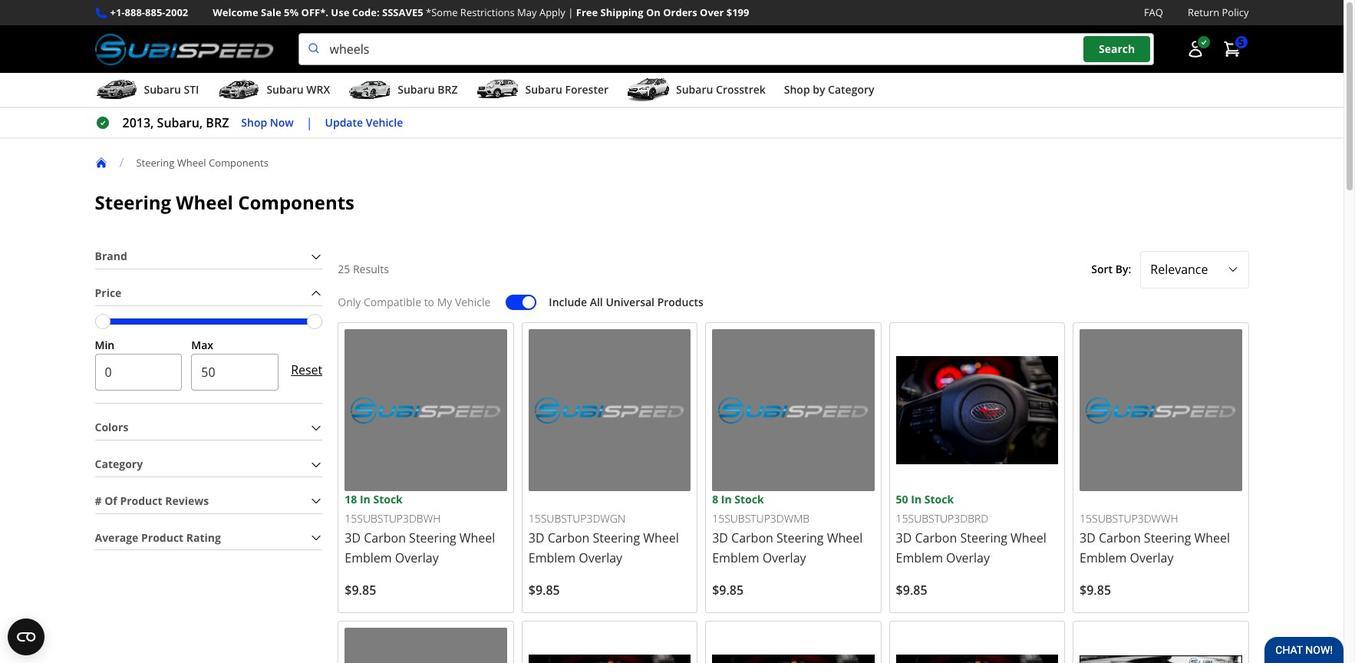 Task type: describe. For each thing, give the bounding box(es) containing it.
Max text field
[[191, 354, 279, 391]]

carbon for 8 in stock 15substup3dwmb 3d carbon steering wheel emblem overlay
[[732, 530, 774, 547]]

carbon for 18 in stock 15substup3dbwh 3d carbon steering wheel emblem overlay
[[364, 530, 406, 547]]

price
[[95, 286, 122, 300]]

a subaru brz thumbnail image image
[[349, 78, 392, 101]]

shop by category button
[[784, 76, 875, 107]]

vehicle inside button
[[366, 115, 403, 130]]

5 button
[[1216, 34, 1250, 65]]

select... image
[[1227, 264, 1240, 276]]

5 overlay from the left
[[1131, 550, 1174, 567]]

overlay for 18 in stock 15substup3dbwh 3d carbon steering wheel emblem overlay
[[395, 550, 439, 567]]

now
[[270, 115, 294, 130]]

welcome sale 5% off*. use code: sssave5
[[213, 5, 424, 19]]

emblem for 8 in stock 15substup3dwmb 3d carbon steering wheel emblem overlay
[[713, 550, 760, 567]]

emblem for 18 in stock 15substup3dbwh 3d carbon steering wheel emblem overlay
[[345, 550, 392, 567]]

18
[[345, 492, 357, 507]]

update
[[325, 115, 363, 130]]

1 vertical spatial components
[[238, 190, 355, 215]]

+1-888-885-2002 link
[[110, 5, 188, 21]]

subaru wrx
[[267, 82, 330, 97]]

stock for 8 in stock 15substup3dwmb 3d carbon steering wheel emblem overlay
[[735, 492, 764, 507]]

price button
[[95, 282, 323, 305]]

products
[[658, 295, 704, 309]]

5 $9.85 from the left
[[1080, 582, 1112, 599]]

search button
[[1084, 36, 1151, 62]]

3d carbon steering wheel emblem overlay for 15substup3dwwh
[[1080, 530, 1231, 567]]

sort
[[1092, 262, 1113, 276]]

faq link
[[1145, 5, 1164, 21]]

average product rating button
[[95, 526, 323, 550]]

3d for 8 in stock 15substup3dwmb 3d carbon steering wheel emblem overlay
[[713, 530, 729, 547]]

may
[[518, 5, 537, 19]]

rating
[[186, 530, 221, 545]]

885-
[[145, 5, 165, 19]]

+1-
[[110, 5, 125, 19]]

shipping
[[601, 5, 644, 19]]

steering down 15substup3dwwh
[[1145, 530, 1192, 547]]

subaru brz button
[[349, 76, 458, 107]]

search
[[1099, 42, 1136, 56]]

wheel inside 50 in stock 15substup3dbrd 3d carbon steering wheel emblem overlay
[[1011, 530, 1047, 547]]

steering inside 50 in stock 15substup3dbrd 3d carbon steering wheel emblem overlay
[[961, 530, 1008, 547]]

max
[[191, 338, 213, 352]]

include
[[549, 295, 587, 309]]

1 horizontal spatial |
[[568, 5, 574, 19]]

return policy
[[1188, 5, 1250, 19]]

shop for shop by category
[[784, 82, 810, 97]]

subaru for subaru wrx
[[267, 82, 304, 97]]

subaru for subaru forester
[[526, 82, 563, 97]]

8
[[713, 492, 719, 507]]

2002
[[165, 5, 188, 19]]

min
[[95, 338, 115, 352]]

subaru,
[[157, 114, 203, 131]]

subaru crosstrek
[[676, 82, 766, 97]]

a subaru forester thumbnail image image
[[476, 78, 519, 101]]

2013, subaru, brz
[[122, 114, 229, 131]]

brand
[[95, 249, 127, 263]]

steering down 15substup3dwgn
[[593, 530, 640, 547]]

/
[[119, 154, 124, 171]]

18 in stock 15substup3dbwh 3d carbon steering wheel emblem overlay
[[345, 492, 495, 567]]

15substup3dbrd
[[896, 511, 989, 526]]

subaru forester button
[[476, 76, 609, 107]]

# of product reviews button
[[95, 490, 323, 513]]

policy
[[1223, 5, 1250, 19]]

50 in stock 15substup3dbrd 3d carbon steering wheel emblem overlay
[[896, 492, 1047, 567]]

subaru wrx button
[[218, 76, 330, 107]]

3d for 50 in stock 15substup3dbrd 3d carbon steering wheel emblem overlay
[[896, 530, 912, 547]]

search input field
[[298, 33, 1154, 65]]

by
[[813, 82, 826, 97]]

steering right /
[[136, 156, 175, 169]]

$9.85 for 18 in stock 15substup3dbwh 3d carbon steering wheel emblem overlay
[[345, 582, 376, 599]]

sssave5
[[382, 5, 424, 19]]

0 vertical spatial product
[[120, 494, 162, 508]]

colors button
[[95, 416, 323, 440]]

steering inside 18 in stock 15substup3dbwh 3d carbon steering wheel emblem overlay
[[409, 530, 457, 547]]

use
[[331, 5, 350, 19]]

button image
[[1187, 40, 1205, 58]]

brand button
[[95, 245, 323, 269]]

steering inside 8 in stock 15substup3dwmb 3d carbon steering wheel emblem overlay
[[777, 530, 824, 547]]

update vehicle
[[325, 115, 403, 130]]

forester
[[565, 82, 609, 97]]

subaru sti button
[[95, 76, 199, 107]]

category
[[95, 457, 143, 471]]

universal
[[606, 295, 655, 309]]



Task type: vqa. For each thing, say whether or not it's contained in the screenshot.
rightmost Downpipe
no



Task type: locate. For each thing, give the bounding box(es) containing it.
1 horizontal spatial in
[[722, 492, 732, 507]]

1 horizontal spatial shop
[[784, 82, 810, 97]]

3d
[[345, 530, 361, 547], [529, 530, 545, 547], [713, 530, 729, 547], [896, 530, 912, 547], [1080, 530, 1096, 547]]

Min text field
[[95, 354, 182, 391]]

0 horizontal spatial brz
[[206, 114, 229, 131]]

shop by category
[[784, 82, 875, 97]]

welcome
[[213, 5, 258, 19]]

$9.85 for 50 in stock 15substup3dbrd 3d carbon steering wheel emblem overlay
[[896, 582, 928, 599]]

4 overlay from the left
[[947, 550, 990, 567]]

carbon down 15substup3dwwh
[[1099, 530, 1141, 547]]

restrictions
[[461, 5, 515, 19]]

return policy link
[[1188, 5, 1250, 21]]

in inside 18 in stock 15substup3dbwh 3d carbon steering wheel emblem overlay
[[360, 492, 371, 507]]

average
[[95, 530, 138, 545]]

1 horizontal spatial stock
[[735, 492, 764, 507]]

3d inside 18 in stock 15substup3dbwh 3d carbon steering wheel emblem overlay
[[345, 530, 361, 547]]

carbon down 15substup3dbwh
[[364, 530, 406, 547]]

on
[[646, 5, 661, 19]]

open widget image
[[8, 619, 45, 656]]

emblem down 15substup3dwmb
[[713, 550, 760, 567]]

2 horizontal spatial in
[[912, 492, 922, 507]]

3 $9.85 from the left
[[713, 582, 744, 599]]

off*.
[[301, 5, 329, 19]]

sale
[[261, 5, 282, 19]]

emblem inside 18 in stock 15substup3dbwh 3d carbon steering wheel emblem overlay
[[345, 550, 392, 567]]

subaru inside subaru brz dropdown button
[[398, 82, 435, 97]]

4 $9.85 from the left
[[896, 582, 928, 599]]

wrx
[[307, 82, 330, 97]]

5
[[1239, 35, 1245, 49]]

0 horizontal spatial in
[[360, 492, 371, 507]]

shop left by
[[784, 82, 810, 97]]

carbon for 50 in stock 15substup3dbrd 3d carbon steering wheel emblem overlay
[[916, 530, 958, 547]]

subaru for subaru sti
[[144, 82, 181, 97]]

#
[[95, 494, 102, 508]]

3d down 8
[[713, 530, 729, 547]]

emblem down 15substup3dbwh
[[345, 550, 392, 567]]

emblem for 50 in stock 15substup3dbrd 3d carbon steering wheel emblem overlay
[[896, 550, 944, 567]]

to
[[424, 295, 435, 309]]

15substup3dwwh
[[1080, 511, 1179, 526]]

in right 18
[[360, 492, 371, 507]]

4 3d from the left
[[896, 530, 912, 547]]

*some restrictions may apply | free shipping on orders over $199
[[426, 5, 750, 19]]

overlay inside 18 in stock 15substup3dbwh 3d carbon steering wheel emblem overlay
[[395, 550, 439, 567]]

# of product reviews
[[95, 494, 209, 508]]

carbon inside 8 in stock 15substup3dwmb 3d carbon steering wheel emblem overlay
[[732, 530, 774, 547]]

carbon down 15substup3dbrd at right bottom
[[916, 530, 958, 547]]

2013,
[[122, 114, 154, 131]]

1 vertical spatial |
[[306, 114, 313, 131]]

0 vertical spatial shop
[[784, 82, 810, 97]]

carbon down 15substup3dwgn
[[548, 530, 590, 547]]

steering down 15substup3dbrd at right bottom
[[961, 530, 1008, 547]]

4 emblem from the left
[[896, 550, 944, 567]]

category button
[[95, 453, 323, 477]]

3d carbon steering wheel emblem overlay down 15substup3dwgn
[[529, 530, 679, 567]]

1 vertical spatial vehicle
[[455, 295, 491, 309]]

3d inside 8 in stock 15substup3dwmb 3d carbon steering wheel emblem overlay
[[713, 530, 729, 547]]

subaru inside subaru sti dropdown button
[[144, 82, 181, 97]]

4 subaru from the left
[[526, 82, 563, 97]]

1 carbon from the left
[[364, 530, 406, 547]]

over
[[700, 5, 724, 19]]

shop for shop now
[[241, 115, 267, 130]]

carbon
[[364, 530, 406, 547], [548, 530, 590, 547], [732, 530, 774, 547], [916, 530, 958, 547], [1099, 530, 1141, 547]]

0 vertical spatial vehicle
[[366, 115, 403, 130]]

2 subaru from the left
[[267, 82, 304, 97]]

all
[[590, 295, 603, 309]]

1 vertical spatial steering wheel components
[[95, 190, 355, 215]]

5 emblem from the left
[[1080, 550, 1127, 567]]

emblem inside 50 in stock 15substup3dbrd 3d carbon steering wheel emblem overlay
[[896, 550, 944, 567]]

stock inside 8 in stock 15substup3dwmb 3d carbon steering wheel emblem overlay
[[735, 492, 764, 507]]

1 vertical spatial brz
[[206, 114, 229, 131]]

home image
[[95, 157, 107, 169]]

3d carbon steering wheel emblem overlay for 15substup3dwgn
[[529, 530, 679, 567]]

brz right subaru,
[[206, 114, 229, 131]]

overlay down 15substup3dbrd at right bottom
[[947, 550, 990, 567]]

$9.85 for 8 in stock 15substup3dwmb 3d carbon steering wheel emblem overlay
[[713, 582, 744, 599]]

subaru inside subaru wrx dropdown button
[[267, 82, 304, 97]]

5 carbon from the left
[[1099, 530, 1141, 547]]

colors
[[95, 420, 128, 435]]

subaru crosstrek button
[[627, 76, 766, 107]]

stock for 18 in stock 15substup3dbwh 3d carbon steering wheel emblem overlay
[[373, 492, 403, 507]]

a subaru sti thumbnail image image
[[95, 78, 138, 101]]

return
[[1188, 5, 1220, 19]]

overlay inside 8 in stock 15substup3dwmb 3d carbon steering wheel emblem overlay
[[763, 550, 807, 567]]

3d down 15substup3dwwh
[[1080, 530, 1096, 547]]

steering wheel components down subaru,
[[136, 156, 269, 169]]

3d carbon steering wheel emblem overlay down 15substup3dwwh
[[1080, 530, 1231, 567]]

3d carbon steering wheel emblem overlay - 2013+ brz / 2014+ forester / 2013+ crosstrek image
[[345, 628, 507, 663]]

0 vertical spatial |
[[568, 5, 574, 19]]

in inside 50 in stock 15substup3dbrd 3d carbon steering wheel emblem overlay
[[912, 492, 922, 507]]

shop inside dropdown button
[[784, 82, 810, 97]]

subaru sti
[[144, 82, 199, 97]]

overlay
[[395, 550, 439, 567], [579, 550, 623, 567], [763, 550, 807, 567], [947, 550, 990, 567], [1131, 550, 1174, 567]]

carbon down 15substup3dwmb
[[732, 530, 774, 547]]

my
[[437, 295, 452, 309]]

shop now
[[241, 115, 294, 130]]

update vehicle button
[[325, 114, 403, 132]]

brz left the 'a subaru forester thumbnail image'
[[438, 82, 458, 97]]

subaru inside subaru crosstrek dropdown button
[[676, 82, 714, 97]]

0 vertical spatial components
[[209, 156, 269, 169]]

emblem inside 8 in stock 15substup3dwmb 3d carbon steering wheel emblem overlay
[[713, 550, 760, 567]]

overlay down 15substup3dbwh
[[395, 550, 439, 567]]

subaru inside subaru forester dropdown button
[[526, 82, 563, 97]]

0 vertical spatial brz
[[438, 82, 458, 97]]

15substup3dwmb
[[713, 511, 810, 526]]

reset button
[[291, 352, 323, 389]]

0 horizontal spatial stock
[[373, 492, 403, 507]]

2 3d from the left
[[529, 530, 545, 547]]

overlay down 15substup3dwwh
[[1131, 550, 1174, 567]]

overlay down 15substup3dwmb
[[763, 550, 807, 567]]

product right of
[[120, 494, 162, 508]]

4 carbon from the left
[[916, 530, 958, 547]]

3d for 18 in stock 15substup3dbwh 3d carbon steering wheel emblem overlay
[[345, 530, 361, 547]]

0 horizontal spatial vehicle
[[366, 115, 403, 130]]

subaru brz
[[398, 82, 458, 97]]

reviews
[[165, 494, 209, 508]]

8 in stock 15substup3dwmb 3d carbon steering wheel emblem overlay
[[713, 492, 863, 567]]

2 emblem from the left
[[529, 550, 576, 567]]

3d down 15substup3dwgn
[[529, 530, 545, 547]]

stock inside 18 in stock 15substup3dbwh 3d carbon steering wheel emblem overlay
[[373, 492, 403, 507]]

in for 50 in stock 15substup3dbrd 3d carbon steering wheel emblem overlay
[[912, 492, 922, 507]]

3 subaru from the left
[[398, 82, 435, 97]]

product
[[120, 494, 162, 508], [141, 530, 184, 545]]

2 overlay from the left
[[579, 550, 623, 567]]

1 emblem from the left
[[345, 550, 392, 567]]

3 overlay from the left
[[763, 550, 807, 567]]

shop now link
[[241, 114, 294, 132]]

product down # of product reviews
[[141, 530, 184, 545]]

steering
[[136, 156, 175, 169], [95, 190, 171, 215], [409, 530, 457, 547], [593, 530, 640, 547], [777, 530, 824, 547], [961, 530, 1008, 547], [1145, 530, 1192, 547]]

3d down 50 in the bottom right of the page
[[896, 530, 912, 547]]

1 stock from the left
[[373, 492, 403, 507]]

3 emblem from the left
[[713, 550, 760, 567]]

1 3d carbon steering wheel emblem overlay from the left
[[529, 530, 679, 567]]

reset
[[291, 362, 323, 379]]

Select... button
[[1141, 251, 1250, 288]]

brz inside dropdown button
[[438, 82, 458, 97]]

2 horizontal spatial stock
[[925, 492, 954, 507]]

compatible
[[364, 295, 421, 309]]

stock up 15substup3dbwh
[[373, 492, 403, 507]]

1 in from the left
[[360, 492, 371, 507]]

50
[[896, 492, 909, 507]]

in right 50 in the bottom right of the page
[[912, 492, 922, 507]]

vehicle right 'my'
[[455, 295, 491, 309]]

+1-888-885-2002
[[110, 5, 188, 19]]

steering down 15substup3dwmb
[[777, 530, 824, 547]]

1 subaru from the left
[[144, 82, 181, 97]]

1 vertical spatial product
[[141, 530, 184, 545]]

wheel inside 8 in stock 15substup3dwmb 3d carbon steering wheel emblem overlay
[[827, 530, 863, 547]]

1 horizontal spatial 3d carbon steering wheel emblem overlay
[[1080, 530, 1231, 567]]

subaru left forester
[[526, 82, 563, 97]]

in for 18 in stock 15substup3dbwh 3d carbon steering wheel emblem overlay
[[360, 492, 371, 507]]

0 horizontal spatial shop
[[241, 115, 267, 130]]

only
[[338, 295, 361, 309]]

3 carbon from the left
[[732, 530, 774, 547]]

$199
[[727, 5, 750, 19]]

a subaru wrx thumbnail image image
[[218, 78, 261, 101]]

components
[[209, 156, 269, 169], [238, 190, 355, 215]]

a subaru crosstrek thumbnail image image
[[627, 78, 670, 101]]

code:
[[352, 5, 380, 19]]

3d down 18
[[345, 530, 361, 547]]

wheel inside 18 in stock 15substup3dbwh 3d carbon steering wheel emblem overlay
[[460, 530, 495, 547]]

in for 8 in stock 15substup3dwmb 3d carbon steering wheel emblem overlay
[[722, 492, 732, 507]]

3 3d from the left
[[713, 530, 729, 547]]

| right now
[[306, 114, 313, 131]]

only compatible to my vehicle
[[338, 295, 491, 309]]

emblem down 15substup3dbrd at right bottom
[[896, 550, 944, 567]]

25
[[338, 262, 350, 276]]

overlay for 8 in stock 15substup3dwmb 3d carbon steering wheel emblem overlay
[[763, 550, 807, 567]]

2 carbon from the left
[[548, 530, 590, 547]]

include all universal products
[[549, 295, 704, 309]]

steering down 15substup3dbwh
[[409, 530, 457, 547]]

15substup3dbwh
[[345, 511, 441, 526]]

15substup3dwgn
[[529, 511, 626, 526]]

free
[[576, 5, 598, 19]]

shop left now
[[241, 115, 267, 130]]

3 in from the left
[[912, 492, 922, 507]]

stock inside 50 in stock 15substup3dbrd 3d carbon steering wheel emblem overlay
[[925, 492, 954, 507]]

crosstrek
[[716, 82, 766, 97]]

faq
[[1145, 5, 1164, 19]]

overlay for 50 in stock 15substup3dbrd 3d carbon steering wheel emblem overlay
[[947, 550, 990, 567]]

2 3d carbon steering wheel emblem overlay from the left
[[1080, 530, 1231, 567]]

subispeed logo image
[[95, 33, 274, 65]]

stock up 15substup3dwmb
[[735, 492, 764, 507]]

stock up 15substup3dbrd at right bottom
[[925, 492, 954, 507]]

emblem down 15substup3dwwh
[[1080, 550, 1127, 567]]

steering wheel components link
[[136, 156, 281, 169]]

3d inside 50 in stock 15substup3dbrd 3d carbon steering wheel emblem overlay
[[896, 530, 912, 547]]

1 overlay from the left
[[395, 550, 439, 567]]

category
[[828, 82, 875, 97]]

carbon inside 50 in stock 15substup3dbrd 3d carbon steering wheel emblem overlay
[[916, 530, 958, 547]]

maximum slider
[[307, 314, 323, 329]]

shop
[[784, 82, 810, 97], [241, 115, 267, 130]]

of
[[105, 494, 117, 508]]

subaru forester
[[526, 82, 609, 97]]

in inside 8 in stock 15substup3dwmb 3d carbon steering wheel emblem overlay
[[722, 492, 732, 507]]

2 $9.85 from the left
[[529, 582, 560, 599]]

5%
[[284, 5, 299, 19]]

5 subaru from the left
[[676, 82, 714, 97]]

subaru
[[144, 82, 181, 97], [267, 82, 304, 97], [398, 82, 435, 97], [526, 82, 563, 97], [676, 82, 714, 97]]

steering down /
[[95, 190, 171, 215]]

subaru left crosstrek
[[676, 82, 714, 97]]

subaru for subaru brz
[[398, 82, 435, 97]]

subaru for subaru crosstrek
[[676, 82, 714, 97]]

results
[[353, 262, 389, 276]]

steering wheel components
[[136, 156, 269, 169], [95, 190, 355, 215]]

0 horizontal spatial |
[[306, 114, 313, 131]]

overlay inside 50 in stock 15substup3dbrd 3d carbon steering wheel emblem overlay
[[947, 550, 990, 567]]

subaru up now
[[267, 82, 304, 97]]

apply
[[540, 5, 566, 19]]

0 vertical spatial steering wheel components
[[136, 156, 269, 169]]

overlay down 15substup3dwgn
[[579, 550, 623, 567]]

3d carbon steering wheel emblem overlay
[[529, 530, 679, 567], [1080, 530, 1231, 567]]

carbon inside 18 in stock 15substup3dbwh 3d carbon steering wheel emblem overlay
[[364, 530, 406, 547]]

3d carbon steering wheel emblem overlay image
[[345, 329, 507, 491], [529, 329, 691, 491], [713, 329, 875, 491], [896, 329, 1059, 491], [1080, 329, 1243, 491], [529, 628, 691, 663], [713, 628, 875, 663], [896, 628, 1059, 663], [1080, 628, 1243, 663]]

1 horizontal spatial brz
[[438, 82, 458, 97]]

*some
[[426, 5, 458, 19]]

1 horizontal spatial vehicle
[[455, 295, 491, 309]]

0 horizontal spatial 3d carbon steering wheel emblem overlay
[[529, 530, 679, 567]]

orders
[[663, 5, 698, 19]]

2 stock from the left
[[735, 492, 764, 507]]

subaru left sti
[[144, 82, 181, 97]]

|
[[568, 5, 574, 19], [306, 114, 313, 131]]

vehicle down a subaru brz thumbnail image
[[366, 115, 403, 130]]

2 in from the left
[[722, 492, 732, 507]]

minimum slider
[[95, 314, 110, 329]]

888-
[[125, 5, 145, 19]]

average product rating
[[95, 530, 221, 545]]

steering wheel components down steering wheel components link
[[95, 190, 355, 215]]

subaru right a subaru brz thumbnail image
[[398, 82, 435, 97]]

1 $9.85 from the left
[[345, 582, 376, 599]]

1 3d from the left
[[345, 530, 361, 547]]

emblem down 15substup3dwgn
[[529, 550, 576, 567]]

| left "free"
[[568, 5, 574, 19]]

25 results
[[338, 262, 389, 276]]

stock for 50 in stock 15substup3dbrd 3d carbon steering wheel emblem overlay
[[925, 492, 954, 507]]

1 vertical spatial shop
[[241, 115, 267, 130]]

in
[[360, 492, 371, 507], [722, 492, 732, 507], [912, 492, 922, 507]]

sti
[[184, 82, 199, 97]]

in right 8
[[722, 492, 732, 507]]

3 stock from the left
[[925, 492, 954, 507]]

sort by:
[[1092, 262, 1132, 276]]

5 3d from the left
[[1080, 530, 1096, 547]]



